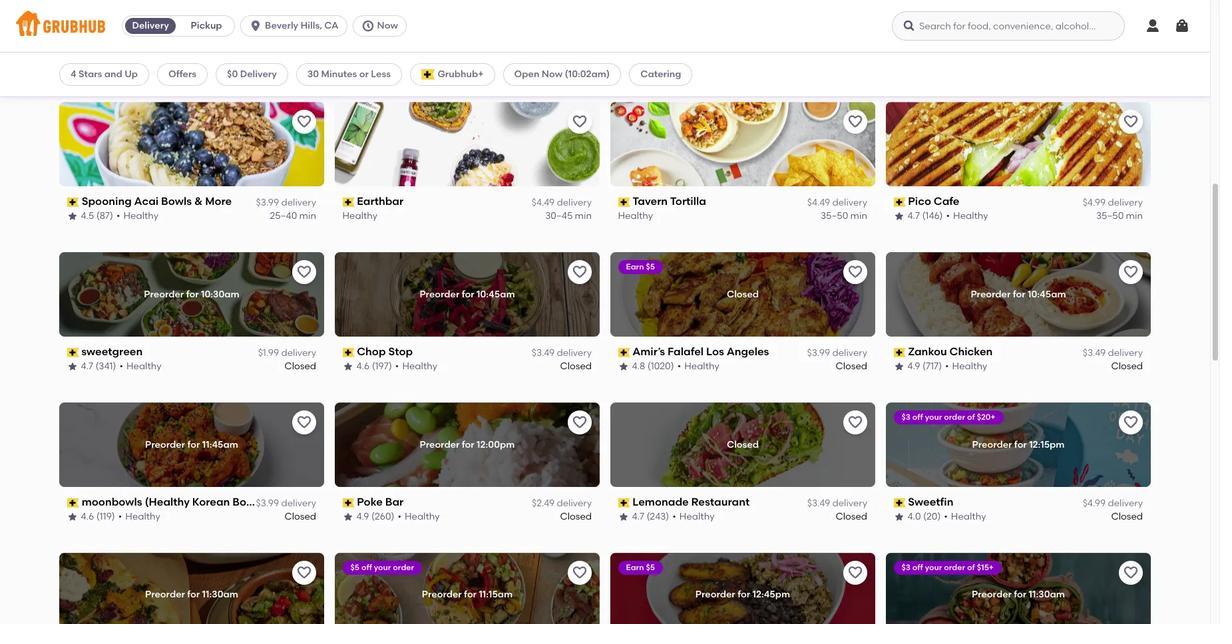 Task type: vqa. For each thing, say whether or not it's contained in the screenshot.


Task type: describe. For each thing, give the bounding box(es) containing it.
preorder for 10:30am
[[144, 289, 239, 300]]

subscription pass image for spooning acai bowls & more
[[67, 198, 79, 207]]

st.)
[[293, 496, 310, 509]]

4
[[71, 69, 76, 80]]

spooning acai bowls & more
[[82, 195, 232, 208]]

delivery for rawberri
[[833, 47, 868, 58]]

falafel
[[668, 346, 704, 358]]

4.3 (63)
[[357, 60, 390, 71]]

star icon image for chop stop
[[343, 362, 354, 372]]

(10:02am)
[[565, 69, 610, 80]]

$3.49 delivery for chop stop
[[532, 347, 592, 359]]

grubhub plus flag logo image
[[422, 69, 435, 80]]

healthy right (255)
[[681, 60, 716, 71]]

delivery button
[[123, 15, 179, 37]]

zankou
[[909, 346, 948, 358]]

10:30am
[[201, 289, 239, 300]]

closed for zankou chicken
[[1112, 361, 1143, 372]]

closed for moonbowls (healthy korean bowls - 3rd st.)
[[285, 511, 316, 523]]

delivery for earthbar
[[557, 197, 592, 208]]

3rd
[[273, 496, 290, 509]]

healthy for poke bar
[[405, 511, 440, 523]]

open now (10:02am)
[[514, 69, 610, 80]]

svg image
[[903, 19, 916, 33]]

(260)
[[372, 511, 395, 523]]

sweetgreen
[[82, 346, 143, 358]]

12:45pm
[[753, 590, 790, 601]]

closed for sweetfin
[[1112, 511, 1143, 523]]

$4.49 for landwer
[[1083, 47, 1106, 58]]

• for mrs. winston's - l.a.'s best salad & juice bar (century city)
[[393, 60, 397, 71]]

preorder for 10:45am for zankou chicken
[[971, 289, 1066, 300]]

healthy for greenleaf kitchen and cocktails
[[122, 60, 157, 71]]

(341)
[[96, 361, 116, 372]]

(century
[[592, 45, 639, 58]]

star icon image for poke bar
[[343, 512, 354, 523]]

Search for food, convenience, alcohol... search field
[[892, 11, 1125, 41]]

delivery for cafe landwer
[[1108, 47, 1143, 58]]

beverly hills, ca button
[[240, 15, 353, 37]]

4.7 for lemonade restaurant
[[633, 511, 645, 523]]

preorder for 11:15am
[[422, 590, 513, 601]]

delivery for sweetfin
[[1108, 498, 1143, 509]]

subscription pass image for greenleaf kitchen and cocktails
[[67, 47, 79, 57]]

• healthy for sweetgreen
[[120, 361, 162, 372]]

(20)
[[924, 511, 941, 523]]

star icon image for sweetgreen
[[67, 362, 78, 372]]

11:15am
[[479, 590, 513, 601]]

$1.99 delivery
[[258, 347, 316, 359]]

minutes
[[321, 69, 357, 80]]

4.8 (1020)
[[633, 361, 675, 372]]

(87)
[[97, 210, 114, 222]]

• for pico cafe
[[947, 210, 951, 222]]

healthy for mrs. winston's - l.a.'s best salad & juice bar (century city)
[[400, 60, 435, 71]]

(30)
[[94, 60, 112, 71]]

1 vertical spatial cafe
[[934, 195, 960, 208]]

$3.99 delivery for greenleaf kitchen and cocktails
[[256, 47, 316, 58]]

moonbowls
[[82, 496, 142, 509]]

0 horizontal spatial &
[[194, 195, 203, 208]]

ca
[[324, 20, 339, 31]]

star icon image down (century
[[619, 61, 629, 71]]

zankou chicken
[[909, 346, 993, 358]]

30–45 min for l.a.'s
[[545, 60, 592, 71]]

• for poke bar
[[398, 511, 402, 523]]

4.1
[[81, 60, 92, 71]]

delivery for mrs. winston's - l.a.'s best salad & juice bar (century city)
[[557, 47, 592, 58]]

mrs. winston's - l.a.'s best salad & juice bar (century city)
[[357, 45, 667, 58]]

star icon image for sweetfin
[[894, 512, 905, 523]]

landwer
[[937, 45, 983, 58]]

subscription pass image for lemonade restaurant
[[619, 498, 630, 508]]

los
[[707, 346, 725, 358]]

or
[[359, 69, 369, 80]]

subscription pass image for chop stop
[[343, 348, 355, 357]]

35–50 for tavern tortilla
[[821, 210, 848, 222]]

(146)
[[923, 210, 944, 222]]

save this restaurant image for pico cafe
[[1123, 114, 1139, 130]]

• healthy for zankou chicken
[[946, 361, 988, 372]]

and for cocktails
[[179, 45, 200, 58]]

korean
[[192, 496, 230, 509]]

35–50 for pico cafe
[[1097, 210, 1124, 222]]

preorder for 10:45am for chop stop
[[420, 289, 515, 300]]

$3.49 for chop stop
[[532, 347, 555, 359]]

4.9 (717)
[[908, 361, 943, 372]]

$3.49 for lemonade restaurant
[[808, 498, 830, 509]]

delivery for zankou chicken
[[1108, 347, 1143, 359]]

30 minutes or less
[[308, 69, 391, 80]]

$3.49 for rawberri
[[808, 47, 830, 58]]

4.9 for poke bar
[[357, 511, 370, 523]]

star icon image for spooning acai bowls & more
[[67, 211, 78, 222]]

closed for sweetgreen
[[285, 361, 316, 372]]

poke
[[357, 496, 383, 509]]

4.6 (119)
[[81, 511, 115, 523]]

1 vertical spatial now
[[542, 69, 563, 80]]

preorder for 12:45pm
[[696, 590, 790, 601]]

4.6 for moonbowls (healthy korean bowls - 3rd st.)
[[81, 511, 94, 523]]

4.0 (20)
[[908, 511, 941, 523]]

$3 off your order of $20+
[[902, 413, 996, 422]]

l.a.'s
[[441, 45, 468, 58]]

$5 for closed
[[646, 263, 655, 272]]

more
[[205, 195, 232, 208]]

$3.99 delivery for moonbowls (healthy korean bowls - 3rd st.)
[[256, 498, 316, 509]]

acai
[[134, 195, 159, 208]]

2 preorder for 11:30am from the left
[[972, 590, 1065, 601]]

greenleaf
[[82, 45, 134, 58]]

$4.99 for sweetfin
[[1083, 498, 1106, 509]]

pico cafe
[[909, 195, 960, 208]]

earthbar logo image
[[335, 102, 600, 187]]

less
[[371, 69, 391, 80]]

min for acai
[[299, 210, 316, 222]]

star icon image for pico cafe
[[894, 211, 905, 222]]

(197)
[[372, 361, 392, 372]]

4.7 (146)
[[908, 210, 944, 222]]

1 vertical spatial bar
[[386, 496, 404, 509]]

healthy for lemonade restaurant
[[680, 511, 715, 523]]

$0 delivery
[[227, 69, 277, 80]]

catering
[[641, 69, 681, 80]]

0 vertical spatial cafe
[[909, 45, 934, 58]]

25–40 min
[[270, 210, 316, 222]]

25–40
[[270, 210, 297, 222]]

off for preorder for 12:15pm
[[913, 413, 924, 422]]

delivery for tavern tortilla
[[833, 197, 868, 208]]

(119)
[[97, 511, 115, 523]]

4.8
[[633, 361, 646, 372]]

chicken
[[950, 346, 993, 358]]

delivery for sweetgreen
[[281, 347, 316, 359]]

30
[[308, 69, 319, 80]]

$3.99 for amir's falafel los angeles
[[807, 347, 830, 359]]

1 11:30am from the left
[[202, 590, 238, 601]]

• healthy right (255)
[[674, 60, 716, 71]]

pickup
[[191, 20, 222, 31]]

chop stop
[[357, 346, 413, 358]]

amir's falafel los angeles
[[633, 346, 770, 358]]

$4.99 for pico cafe
[[1083, 197, 1106, 208]]

30–45 for cocktails
[[270, 60, 297, 71]]

save this restaurant image for lemonade restaurant
[[848, 415, 864, 431]]

• for zankou chicken
[[946, 361, 950, 372]]

• healthy for chop stop
[[396, 361, 438, 372]]

• healthy for pico cafe
[[947, 210, 989, 222]]

angeles
[[727, 346, 770, 358]]

(717)
[[923, 361, 943, 372]]

$3.49 for zankou chicken
[[1083, 347, 1106, 359]]

$3.49 delivery for zankou chicken
[[1083, 347, 1143, 359]]

$3.99 delivery for amir's falafel los angeles
[[807, 347, 868, 359]]

$2.49
[[532, 498, 555, 509]]

lemonade restaurant
[[633, 496, 750, 509]]

now button
[[353, 15, 412, 37]]

min for cafe
[[1126, 210, 1143, 222]]

beverly
[[265, 20, 298, 31]]

(1020)
[[648, 361, 675, 372]]

healthy down tavern
[[619, 210, 654, 222]]

your for preorder for 12:15pm
[[926, 413, 943, 422]]

pico
[[909, 195, 932, 208]]

subscription pass image for poke bar
[[343, 498, 355, 508]]

• healthy for greenleaf kitchen and cocktails
[[115, 60, 157, 71]]

35–50 min for tortilla
[[821, 210, 868, 222]]

• for sweetgreen
[[120, 361, 123, 372]]

$4.49 delivery for landwer
[[1083, 47, 1143, 58]]



Task type: locate. For each thing, give the bounding box(es) containing it.
• healthy down "acai"
[[117, 210, 159, 222]]

$3.49 delivery for lemonade restaurant
[[808, 498, 868, 509]]

0 vertical spatial $4.99
[[1083, 197, 1106, 208]]

svg image
[[1145, 18, 1161, 34], [1175, 18, 1191, 34], [249, 19, 262, 33], [361, 19, 375, 33]]

1 horizontal spatial delivery
[[240, 69, 277, 80]]

4.7 for sweetgreen
[[81, 361, 94, 372]]

1 vertical spatial and
[[104, 69, 122, 80]]

stop
[[389, 346, 413, 358]]

cocktails
[[203, 45, 253, 58]]

star icon image left 4.5
[[67, 211, 78, 222]]

4.9 (260)
[[357, 511, 395, 523]]

2 35–50 min from the left
[[1097, 210, 1143, 222]]

0 vertical spatial 4.9
[[908, 361, 921, 372]]

12:00pm
[[477, 439, 515, 451]]

off for preorder for 11:15am
[[362, 563, 372, 573]]

open
[[514, 69, 540, 80]]

$5 down 4.7 (243)
[[646, 563, 655, 573]]

$3
[[902, 413, 911, 422], [902, 563, 911, 573]]

$4.99 delivery for sweetfin
[[1083, 498, 1143, 509]]

subscription pass image left city)
[[619, 47, 630, 57]]

star icon image left 4.7 (243)
[[619, 512, 629, 523]]

tortilla
[[671, 195, 707, 208]]

1 vertical spatial bowls
[[233, 496, 263, 509]]

• for amir's falafel los angeles
[[678, 361, 682, 372]]

10:45am for zankou chicken
[[1028, 289, 1066, 300]]

1 horizontal spatial 35–50 min
[[1097, 210, 1143, 222]]

• right (119)
[[119, 511, 122, 523]]

12:15pm
[[1030, 439, 1065, 451]]

save this restaurant image for zankou chicken
[[1123, 265, 1139, 281]]

healthy down lemonade restaurant
[[680, 511, 715, 523]]

subscription pass image for amir's falafel los angeles
[[619, 348, 630, 357]]

2 earn $5 from the top
[[627, 563, 655, 573]]

1 vertical spatial 4.6
[[81, 511, 94, 523]]

1 horizontal spatial preorder for 11:30am
[[972, 590, 1065, 601]]

• healthy down the amir's falafel los angeles
[[678, 361, 720, 372]]

• for chop stop
[[396, 361, 399, 372]]

- left 3rd
[[266, 496, 270, 509]]

greenleaf kitchen and cocktails
[[82, 45, 253, 58]]

2 earn from the top
[[627, 563, 645, 573]]

delivery for amir's falafel los angeles
[[833, 347, 868, 359]]

star icon image left "4.9 (260)"
[[343, 512, 354, 523]]

1 horizontal spatial bowls
[[233, 496, 263, 509]]

• healthy right (260)
[[398, 511, 440, 523]]

4.7 down pico
[[908, 210, 921, 222]]

1 earn from the top
[[627, 263, 645, 272]]

svg image inside beverly hills, ca button
[[249, 19, 262, 33]]

healthy down winston's
[[400, 60, 435, 71]]

1 horizontal spatial -
[[434, 45, 439, 58]]

lemonade
[[633, 496, 689, 509]]

$3.49 delivery for rawberri
[[808, 47, 868, 58]]

delivery for moonbowls (healthy korean bowls - 3rd st.)
[[281, 498, 316, 509]]

0 vertical spatial bowls
[[161, 195, 192, 208]]

0 horizontal spatial now
[[377, 20, 398, 31]]

0 horizontal spatial delivery
[[132, 20, 169, 31]]

$2.49 delivery
[[532, 498, 592, 509]]

order for preorder for 12:15pm
[[945, 413, 966, 422]]

1 horizontal spatial 11:30am
[[1029, 590, 1065, 601]]

1 35–50 min from the left
[[821, 210, 868, 222]]

stars
[[79, 69, 102, 80]]

• healthy down sweetgreen
[[120, 361, 162, 372]]

1 horizontal spatial 4.3
[[633, 60, 646, 71]]

healthy down stop
[[403, 361, 438, 372]]

2 $4.99 from the top
[[1083, 498, 1106, 509]]

30–45 min
[[270, 60, 316, 71], [545, 60, 592, 71], [545, 210, 592, 222]]

0 horizontal spatial 10:45am
[[477, 289, 515, 300]]

1 vertical spatial earn
[[627, 563, 645, 573]]

4.7 left (341)
[[81, 361, 94, 372]]

1 $3 from the top
[[902, 413, 911, 422]]

• healthy down lemonade restaurant
[[673, 511, 715, 523]]

cafe down svg image
[[909, 45, 934, 58]]

0 vertical spatial 4.7
[[908, 210, 921, 222]]

0 vertical spatial -
[[434, 45, 439, 58]]

4.6
[[357, 361, 370, 372], [81, 511, 94, 523]]

healthy for spooning acai bowls & more
[[124, 210, 159, 222]]

preorder for 12:15pm
[[973, 439, 1065, 451]]

4.7
[[908, 210, 921, 222], [81, 361, 94, 372], [633, 511, 645, 523]]

• healthy for poke bar
[[398, 511, 440, 523]]

healthy for zankou chicken
[[953, 361, 988, 372]]

subscription pass image left the zankou
[[894, 348, 906, 357]]

$3.99 for spooning acai bowls & more
[[256, 197, 279, 208]]

2 10:45am from the left
[[1028, 289, 1066, 300]]

your for preorder for 11:15am
[[374, 563, 392, 573]]

offers
[[169, 69, 197, 80]]

star icon image left '4.9 (717)'
[[894, 362, 905, 372]]

0 vertical spatial of
[[968, 413, 976, 422]]

off down the 4.0
[[913, 563, 924, 573]]

0 horizontal spatial -
[[266, 496, 270, 509]]

• right (341)
[[120, 361, 123, 372]]

11:45am
[[202, 439, 238, 451]]

• right '(87)'
[[117, 210, 121, 222]]

star icon image for moonbowls (healthy korean bowls - 3rd st.)
[[67, 512, 78, 523]]

1 vertical spatial delivery
[[240, 69, 277, 80]]

1 horizontal spatial &
[[529, 45, 537, 58]]

star icon image for zankou chicken
[[894, 362, 905, 372]]

sweetfin
[[909, 496, 954, 509]]

1 $4.99 from the top
[[1083, 197, 1106, 208]]

healthy down earthbar
[[343, 210, 378, 222]]

0 horizontal spatial preorder for 10:45am
[[420, 289, 515, 300]]

• down zankou chicken
[[946, 361, 950, 372]]

2 $4.99 delivery from the top
[[1083, 498, 1143, 509]]

1 vertical spatial &
[[194, 195, 203, 208]]

0 vertical spatial bar
[[572, 45, 590, 58]]

save this restaurant image for earthbar
[[572, 114, 588, 130]]

0 vertical spatial 4.6
[[357, 361, 370, 372]]

delivery for lemonade restaurant
[[833, 498, 868, 509]]

delivery right $0
[[240, 69, 277, 80]]

0 vertical spatial now
[[377, 20, 398, 31]]

4.1 (30)
[[81, 60, 112, 71]]

1 horizontal spatial 35–50
[[1097, 210, 1124, 222]]

4.3 (255)
[[633, 60, 671, 71]]

of left $15+
[[968, 563, 976, 573]]

bar up (260)
[[386, 496, 404, 509]]

now inside the now button
[[377, 20, 398, 31]]

subscription pass image left tavern
[[619, 198, 630, 207]]

beverly hills, ca
[[265, 20, 339, 31]]

1 horizontal spatial 4.9
[[908, 361, 921, 372]]

1 10:45am from the left
[[477, 289, 515, 300]]

moonbowls (healthy korean bowls - 3rd st.)
[[82, 496, 310, 509]]

spooning
[[82, 195, 132, 208]]

1 horizontal spatial now
[[542, 69, 563, 80]]

0 horizontal spatial 35–50
[[821, 210, 848, 222]]

your down (260)
[[374, 563, 392, 573]]

bar
[[572, 45, 590, 58], [386, 496, 404, 509]]

delivery inside button
[[132, 20, 169, 31]]

4.7 left (243)
[[633, 511, 645, 523]]

30–45 for l.a.'s
[[545, 60, 573, 71]]

1 horizontal spatial and
[[179, 45, 200, 58]]

spooning acai bowls & more logo image
[[59, 102, 324, 187]]

best
[[470, 45, 493, 58]]

order for preorder for 11:30am
[[945, 563, 966, 573]]

svg image inside the now button
[[361, 19, 375, 33]]

subscription pass image left moonbowls
[[67, 498, 79, 508]]

your down (20)
[[926, 563, 943, 573]]

pickup button
[[179, 15, 234, 37]]

cafe landwer
[[909, 45, 983, 58]]

1 of from the top
[[968, 413, 976, 422]]

order left $15+
[[945, 563, 966, 573]]

healthy down "acai"
[[124, 210, 159, 222]]

2 4.3 from the left
[[633, 60, 646, 71]]

earn $5
[[627, 263, 655, 272], [627, 563, 655, 573]]

1 vertical spatial -
[[266, 496, 270, 509]]

4.3 down mrs.
[[357, 60, 370, 71]]

$5 down "4.9 (260)"
[[351, 563, 360, 573]]

star icon image
[[67, 61, 78, 71], [343, 61, 354, 71], [619, 61, 629, 71], [67, 211, 78, 222], [894, 211, 905, 222], [67, 362, 78, 372], [343, 362, 354, 372], [619, 362, 629, 372], [894, 362, 905, 372], [67, 512, 78, 523], [343, 512, 354, 523], [619, 512, 629, 523], [894, 512, 905, 523]]

4.6 left (119)
[[81, 511, 94, 523]]

subscription pass image left earthbar
[[343, 198, 355, 207]]

restaurant
[[692, 496, 750, 509]]

• healthy for sweetfin
[[945, 511, 987, 523]]

subscription pass image left sweetgreen
[[67, 348, 79, 357]]

0 horizontal spatial 4.7
[[81, 361, 94, 372]]

1 vertical spatial of
[[968, 563, 976, 573]]

$3 for preorder for 11:30am
[[902, 563, 911, 573]]

earn $5 down 4.7 (243)
[[627, 563, 655, 573]]

• healthy down (healthy
[[119, 511, 161, 523]]

preorder for 12:00pm
[[420, 439, 515, 451]]

• for spooning acai bowls & more
[[117, 210, 121, 222]]

subscription pass image left sweetfin
[[894, 498, 906, 508]]

• for sweetfin
[[945, 511, 948, 523]]

• healthy down winston's
[[393, 60, 435, 71]]

preorder for 11:45am
[[145, 439, 238, 451]]

order down (260)
[[393, 563, 415, 573]]

subscription pass image left spooning
[[67, 198, 79, 207]]

• for lemonade restaurant
[[673, 511, 677, 523]]

$3.99 delivery
[[256, 47, 316, 58], [256, 197, 316, 208], [807, 347, 868, 359], [256, 498, 316, 509]]

$5 off your order
[[351, 563, 415, 573]]

$3.49 delivery
[[808, 47, 868, 58], [532, 347, 592, 359], [1083, 347, 1143, 359], [808, 498, 868, 509]]

• healthy down chicken
[[946, 361, 988, 372]]

0 vertical spatial and
[[179, 45, 200, 58]]

of left $20+
[[968, 413, 976, 422]]

tavern
[[633, 195, 668, 208]]

bowls left 3rd
[[233, 496, 263, 509]]

$0
[[227, 69, 238, 80]]

star icon image left 4.6 (119)
[[67, 512, 78, 523]]

min for tortilla
[[851, 210, 868, 222]]

2 35–50 from the left
[[1097, 210, 1124, 222]]

2 $3 from the top
[[902, 563, 911, 573]]

• healthy for mrs. winston's - l.a.'s best salad & juice bar (century city)
[[393, 60, 435, 71]]

2 horizontal spatial 4.7
[[908, 210, 921, 222]]

0 horizontal spatial 4.9
[[357, 511, 370, 523]]

healthy
[[122, 60, 157, 71], [400, 60, 435, 71], [681, 60, 716, 71], [124, 210, 159, 222], [343, 210, 378, 222], [619, 210, 654, 222], [954, 210, 989, 222], [127, 361, 162, 372], [403, 361, 438, 372], [685, 361, 720, 372], [953, 361, 988, 372], [126, 511, 161, 523], [405, 511, 440, 523], [680, 511, 715, 523], [952, 511, 987, 523]]

-
[[434, 45, 439, 58], [266, 496, 270, 509]]

order for preorder for 11:15am
[[393, 563, 415, 573]]

bar up (10:02am)
[[572, 45, 590, 58]]

subscription pass image for pico cafe
[[894, 198, 906, 207]]

closed
[[727, 289, 759, 300], [285, 361, 316, 372], [560, 361, 592, 372], [836, 361, 868, 372], [1112, 361, 1143, 372], [727, 439, 759, 451], [285, 511, 316, 523], [560, 511, 592, 523], [836, 511, 868, 523], [1112, 511, 1143, 523]]

subscription pass image up '4' at the top left of page
[[67, 47, 79, 57]]

delivery for greenleaf kitchen and cocktails
[[281, 47, 316, 58]]

0 horizontal spatial bowls
[[161, 195, 192, 208]]

1 horizontal spatial 4.7
[[633, 511, 645, 523]]

bowls
[[161, 195, 192, 208], [233, 496, 263, 509]]

healthy for amir's falafel los angeles
[[685, 361, 720, 372]]

• right (63)
[[393, 60, 397, 71]]

of for preorder for 11:30am
[[968, 563, 976, 573]]

healthy right (146)
[[954, 210, 989, 222]]

1 vertical spatial 4.9
[[357, 511, 370, 523]]

& left 'juice'
[[529, 45, 537, 58]]

delivery for poke bar
[[557, 498, 592, 509]]

star icon image left the 4.7 (146)
[[894, 211, 905, 222]]

of for preorder for 12:15pm
[[968, 413, 976, 422]]

earthbar
[[357, 195, 404, 208]]

subscription pass image for sweetfin
[[894, 498, 906, 508]]

2 11:30am from the left
[[1029, 590, 1065, 601]]

star icon image left or
[[343, 61, 354, 71]]

amir's
[[633, 346, 666, 358]]

closed for chop stop
[[560, 361, 592, 372]]

save this restaurant image for moonbowls (healthy korean bowls - 3rd st.)
[[296, 415, 312, 431]]

hills,
[[301, 20, 322, 31]]

kitchen
[[137, 45, 177, 58]]

0 vertical spatial earn
[[627, 263, 645, 272]]

subscription pass image
[[343, 47, 355, 57], [619, 47, 630, 57], [894, 47, 906, 57], [67, 198, 79, 207], [343, 198, 355, 207], [619, 198, 630, 207], [894, 198, 906, 207], [67, 348, 79, 357], [894, 348, 906, 357], [67, 498, 79, 508], [894, 498, 906, 508]]

star icon image left the 4.0
[[894, 512, 905, 523]]

4.0
[[908, 511, 922, 523]]

1 35–50 from the left
[[821, 210, 848, 222]]

0 horizontal spatial preorder for 11:30am
[[145, 590, 238, 601]]

earn $5 down tavern
[[627, 263, 655, 272]]

1 vertical spatial $4.99
[[1083, 498, 1106, 509]]

earn $5 for preorder for 12:45pm
[[627, 563, 655, 573]]

0 horizontal spatial 4.3
[[357, 60, 370, 71]]

subscription pass image left mrs.
[[343, 47, 355, 57]]

grubhub+
[[438, 69, 484, 80]]

0 vertical spatial &
[[529, 45, 537, 58]]

4.3
[[357, 60, 370, 71], [633, 60, 646, 71]]

off down "4.9 (260)"
[[362, 563, 372, 573]]

star icon image left 4.1
[[67, 61, 78, 71]]

1 vertical spatial 4.7
[[81, 361, 94, 372]]

$20+
[[978, 413, 996, 422]]

star icon image left 4.7 (341)
[[67, 362, 78, 372]]

4.6 (197)
[[357, 361, 392, 372]]

0 vertical spatial $4.99 delivery
[[1083, 197, 1143, 208]]

0 horizontal spatial and
[[104, 69, 122, 80]]

closed for lemonade restaurant
[[836, 511, 868, 523]]

$3 for preorder for 12:15pm
[[902, 413, 911, 422]]

2 vertical spatial 4.7
[[633, 511, 645, 523]]

subscription pass image for zankou chicken
[[894, 348, 906, 357]]

1 preorder for 10:45am from the left
[[420, 289, 515, 300]]

pico cafe logo image
[[886, 102, 1151, 187]]

tavern tortilla
[[633, 195, 707, 208]]

tavern tortilla  logo image
[[611, 102, 876, 187]]

subscription pass image for mrs. winston's - l.a.'s best salad & juice bar (century city)
[[343, 47, 355, 57]]

• right (243)
[[673, 511, 677, 523]]

• right (260)
[[398, 511, 402, 523]]

• right (20)
[[945, 511, 948, 523]]

earn for closed
[[627, 263, 645, 272]]

$3.49
[[808, 47, 830, 58], [532, 347, 555, 359], [1083, 347, 1106, 359], [808, 498, 830, 509]]

$5 down tavern
[[646, 263, 655, 272]]

• healthy right (146)
[[947, 210, 989, 222]]

4.6 down chop
[[357, 361, 370, 372]]

delivery
[[132, 20, 169, 31], [240, 69, 277, 80]]

off down '4.9 (717)'
[[913, 413, 924, 422]]

1 preorder for 11:30am from the left
[[145, 590, 238, 601]]

4.9 down poke
[[357, 511, 370, 523]]

$4.99 delivery for pico cafe
[[1083, 197, 1143, 208]]

poke bar
[[357, 496, 404, 509]]

bowls right "acai"
[[161, 195, 192, 208]]

11:30am
[[202, 590, 238, 601], [1029, 590, 1065, 601]]

0 horizontal spatial 4.6
[[81, 511, 94, 523]]

& left more
[[194, 195, 203, 208]]

1 $4.99 delivery from the top
[[1083, 197, 1143, 208]]

10:45am
[[477, 289, 515, 300], [1028, 289, 1066, 300]]

and up offers
[[179, 45, 200, 58]]

for
[[186, 289, 199, 300], [462, 289, 475, 300], [1013, 289, 1026, 300], [187, 439, 200, 451], [462, 439, 475, 451], [1015, 439, 1027, 451], [187, 590, 200, 601], [464, 590, 477, 601], [738, 590, 750, 601], [1014, 590, 1027, 601]]

2 preorder for 10:45am from the left
[[971, 289, 1066, 300]]

1 horizontal spatial preorder for 10:45am
[[971, 289, 1066, 300]]

healthy for chop stop
[[403, 361, 438, 372]]

$3.99 for greenleaf kitchen and cocktails
[[256, 47, 279, 58]]

• right (30)
[[115, 60, 119, 71]]

main navigation navigation
[[0, 0, 1211, 53]]

1 4.3 from the left
[[357, 60, 370, 71]]

subscription pass image
[[67, 47, 79, 57], [343, 348, 355, 357], [619, 348, 630, 357], [343, 498, 355, 508], [619, 498, 630, 508]]

0 horizontal spatial bar
[[386, 496, 404, 509]]

2 of from the top
[[968, 563, 976, 573]]

0 vertical spatial $3
[[902, 413, 911, 422]]

save this restaurant image
[[296, 114, 312, 130], [572, 114, 588, 130], [1123, 114, 1139, 130], [848, 265, 864, 281], [1123, 265, 1139, 281], [296, 415, 312, 431], [848, 415, 864, 431], [1123, 415, 1139, 431], [848, 565, 864, 581]]

0 vertical spatial earn $5
[[627, 263, 655, 272]]

star icon image left 4.6 (197)
[[343, 362, 354, 372]]

• healthy down kitchen
[[115, 60, 157, 71]]

1 vertical spatial earn $5
[[627, 563, 655, 573]]

healthy down chicken
[[953, 361, 988, 372]]

min for kitchen
[[299, 60, 316, 71]]

4.5
[[81, 210, 94, 222]]

subscription pass image left poke
[[343, 498, 355, 508]]

star icon image for amir's falafel los angeles
[[619, 362, 629, 372]]

$4.49
[[532, 47, 555, 58], [1083, 47, 1106, 58], [532, 197, 555, 208], [808, 197, 830, 208]]

1 horizontal spatial 4.6
[[357, 361, 370, 372]]

healthy down (healthy
[[126, 511, 161, 523]]

order left $20+
[[945, 413, 966, 422]]

off for preorder for 11:30am
[[913, 563, 924, 573]]

$4.99
[[1083, 197, 1106, 208], [1083, 498, 1106, 509]]

• for moonbowls (healthy korean bowls - 3rd st.)
[[119, 511, 122, 523]]

$3 down '4.9 (717)'
[[902, 413, 911, 422]]

subscription pass image for tavern tortilla
[[619, 198, 630, 207]]

delivery up kitchen
[[132, 20, 169, 31]]

• healthy for amir's falafel los angeles
[[678, 361, 720, 372]]

$5 for preorder for 12:45pm
[[646, 563, 655, 573]]

10:45am for chop stop
[[477, 289, 515, 300]]

closed for amir's falafel los angeles
[[836, 361, 868, 372]]

save this restaurant image
[[848, 114, 864, 130], [296, 265, 312, 281], [572, 265, 588, 281], [572, 415, 588, 431], [296, 565, 312, 581], [572, 565, 588, 581], [1123, 565, 1139, 581]]

1 vertical spatial $4.99 delivery
[[1083, 498, 1143, 509]]

winston's
[[382, 45, 432, 58]]

subscription pass image left chop
[[343, 348, 355, 357]]

• healthy for spooning acai bowls & more
[[117, 210, 159, 222]]

and
[[179, 45, 200, 58], [104, 69, 122, 80]]

earn $5 for closed
[[627, 263, 655, 272]]

35–50 min for cafe
[[1097, 210, 1143, 222]]

cafe up (146)
[[934, 195, 960, 208]]

(243)
[[647, 511, 670, 523]]

delivery for pico cafe
[[1108, 197, 1143, 208]]

subscription pass image for earthbar
[[343, 198, 355, 207]]

4.7 (341)
[[81, 361, 116, 372]]

star icon image for lemonade restaurant
[[619, 512, 629, 523]]

$3 off your order of $15+
[[902, 563, 995, 573]]

healthy for pico cafe
[[954, 210, 989, 222]]

earn
[[627, 263, 645, 272], [627, 563, 645, 573]]

1 vertical spatial $3
[[902, 563, 911, 573]]

$15+
[[978, 563, 995, 573]]

subscription pass image down svg image
[[894, 47, 906, 57]]

• right (255)
[[674, 60, 678, 71]]

star icon image left the 4.8
[[619, 362, 629, 372]]

delivery for chop stop
[[557, 347, 592, 359]]

4.3 left (255)
[[633, 60, 646, 71]]

healthy down sweetgreen
[[127, 361, 162, 372]]

1 earn $5 from the top
[[627, 263, 655, 272]]

rawberri
[[633, 45, 681, 58]]

1 horizontal spatial 10:45am
[[1028, 289, 1066, 300]]

healthy down the amir's falafel los angeles
[[685, 361, 720, 372]]

your down (717)
[[926, 413, 943, 422]]

$4.49 for winston's
[[532, 47, 555, 58]]

city)
[[641, 45, 667, 58]]

subscription pass image left 'amir's'
[[619, 348, 630, 357]]

0 horizontal spatial 35–50 min
[[821, 210, 868, 222]]

$4.49 delivery for winston's
[[532, 47, 592, 58]]

• right (146)
[[947, 210, 951, 222]]

juice
[[540, 45, 569, 58]]

(63)
[[372, 60, 390, 71]]

$3 down the 4.0
[[902, 563, 911, 573]]

subscription pass image for rawberri
[[619, 47, 630, 57]]

0 vertical spatial delivery
[[132, 20, 169, 31]]

1 horizontal spatial bar
[[572, 45, 590, 58]]

and left up
[[104, 69, 122, 80]]

4.3 for 4.3 (255)
[[633, 60, 646, 71]]

&
[[529, 45, 537, 58], [194, 195, 203, 208]]

0 horizontal spatial 11:30am
[[202, 590, 238, 601]]

subscription pass image left pico
[[894, 198, 906, 207]]

now down 'juice'
[[542, 69, 563, 80]]

mrs.
[[357, 45, 379, 58]]



